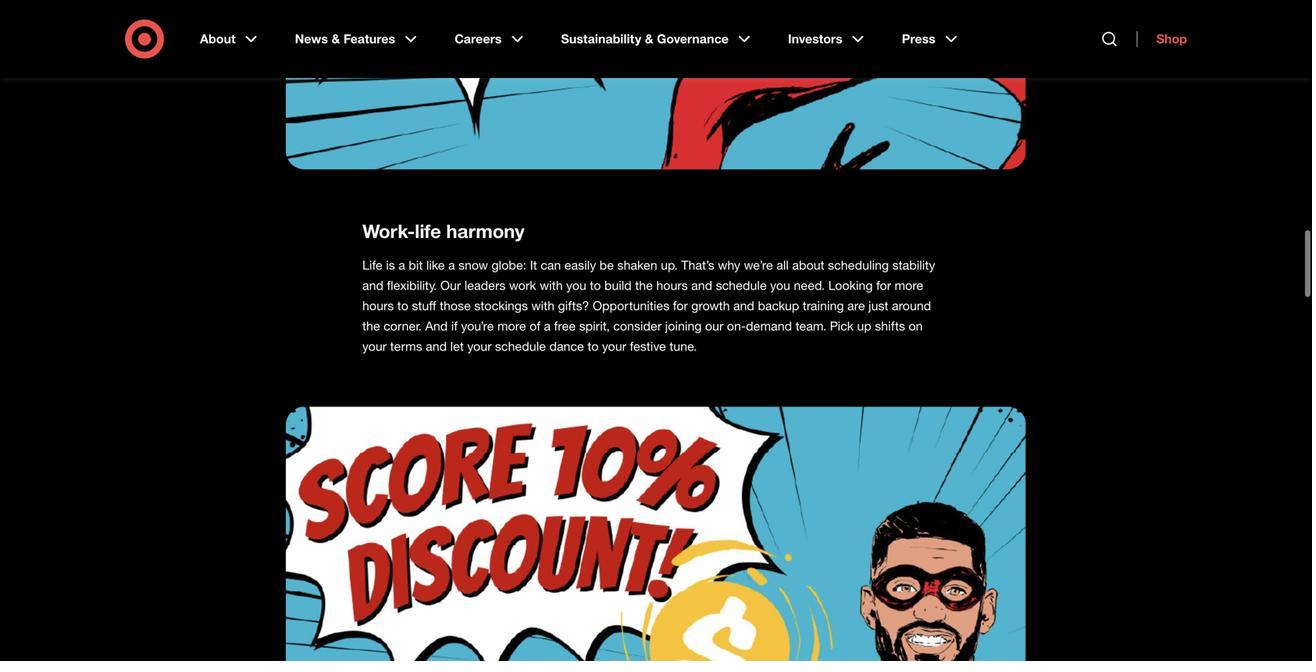 Task type: vqa. For each thing, say whether or not it's contained in the screenshot.
harmony at the top left
yes



Task type: locate. For each thing, give the bounding box(es) containing it.
and up on-
[[734, 292, 755, 308]]

0 horizontal spatial for
[[673, 292, 688, 308]]

the down shaken
[[635, 272, 653, 287]]

hours
[[657, 272, 688, 287], [362, 292, 394, 308]]

pick
[[830, 313, 854, 328]]

you up gifts?
[[566, 272, 587, 287]]

& right news on the top left of the page
[[332, 31, 340, 46]]

up
[[857, 313, 872, 328]]

opportunities
[[593, 292, 670, 308]]

0 horizontal spatial the
[[362, 313, 380, 328]]

careers link
[[444, 19, 538, 59]]

1 horizontal spatial schedule
[[716, 272, 767, 287]]

your down you're
[[467, 333, 492, 348]]

to
[[590, 272, 601, 287], [397, 292, 408, 308], [588, 333, 599, 348]]

1 vertical spatial for
[[673, 292, 688, 308]]

demand
[[746, 313, 792, 328]]

investors
[[788, 31, 843, 46]]

a right the like
[[448, 252, 455, 267]]

and
[[425, 313, 448, 328]]

for
[[876, 272, 891, 287], [673, 292, 688, 308]]

our
[[440, 272, 461, 287]]

more up around
[[895, 272, 924, 287]]

easily
[[565, 252, 596, 267]]

a right of
[[544, 313, 551, 328]]

the left corner.
[[362, 313, 380, 328]]

sustainability & governance
[[561, 31, 729, 46]]

of
[[530, 313, 541, 328]]

stockings
[[474, 292, 528, 308]]

features
[[344, 31, 395, 46]]

you up backup
[[770, 272, 791, 287]]

schedule down why at top right
[[716, 272, 767, 287]]

let
[[450, 333, 464, 348]]

work-
[[362, 214, 415, 236]]

schedule down of
[[495, 333, 546, 348]]

more
[[895, 272, 924, 287], [497, 313, 526, 328]]

on-
[[727, 313, 746, 328]]

snow
[[459, 252, 488, 267]]

your left terms
[[362, 333, 387, 348]]

why
[[718, 252, 741, 267]]

about
[[792, 252, 825, 267]]

with down can
[[540, 272, 563, 287]]

consider
[[613, 313, 662, 328]]

1 vertical spatial the
[[362, 313, 380, 328]]

your down spirit,
[[602, 333, 626, 348]]

with up of
[[532, 292, 555, 308]]

about
[[200, 31, 236, 46]]

your
[[362, 333, 387, 348], [467, 333, 492, 348], [602, 333, 626, 348]]

0 horizontal spatial &
[[332, 31, 340, 46]]

for up 'joining'
[[673, 292, 688, 308]]

to up corner.
[[397, 292, 408, 308]]

and down life
[[362, 272, 384, 287]]

a right the is
[[399, 252, 405, 267]]

hours up corner.
[[362, 292, 394, 308]]

3 your from the left
[[602, 333, 626, 348]]

0 horizontal spatial your
[[362, 333, 387, 348]]

free
[[554, 313, 576, 328]]

1 horizontal spatial the
[[635, 272, 653, 287]]

you're
[[461, 313, 494, 328]]

backup
[[758, 292, 799, 308]]

the
[[635, 272, 653, 287], [362, 313, 380, 328]]

1 horizontal spatial more
[[895, 272, 924, 287]]

1 horizontal spatial &
[[645, 31, 654, 46]]

0 vertical spatial schedule
[[716, 272, 767, 287]]

for up just
[[876, 272, 891, 287]]

0 vertical spatial for
[[876, 272, 891, 287]]

careers
[[455, 31, 502, 46]]

schedule
[[716, 272, 767, 287], [495, 333, 546, 348]]

1 horizontal spatial you
[[770, 272, 791, 287]]

0 horizontal spatial more
[[497, 313, 526, 328]]

on
[[909, 313, 923, 328]]

&
[[332, 31, 340, 46], [645, 31, 654, 46]]

& left governance
[[645, 31, 654, 46]]

1 horizontal spatial your
[[467, 333, 492, 348]]

hours down up.
[[657, 272, 688, 287]]

0 horizontal spatial a
[[399, 252, 405, 267]]

0 horizontal spatial you
[[566, 272, 587, 287]]

2 & from the left
[[645, 31, 654, 46]]

1 horizontal spatial hours
[[657, 272, 688, 287]]

to down spirit,
[[588, 333, 599, 348]]

a
[[399, 252, 405, 267], [448, 252, 455, 267], [544, 313, 551, 328]]

all
[[777, 252, 789, 267]]

2 horizontal spatial your
[[602, 333, 626, 348]]

build
[[605, 272, 632, 287]]

1 vertical spatial hours
[[362, 292, 394, 308]]

0 horizontal spatial schedule
[[495, 333, 546, 348]]

about link
[[189, 19, 272, 59]]

2 vertical spatial to
[[588, 333, 599, 348]]

tune.
[[670, 333, 697, 348]]

with
[[540, 272, 563, 287], [532, 292, 555, 308]]

gifts?
[[558, 292, 589, 308]]

0 vertical spatial more
[[895, 272, 924, 287]]

our
[[705, 313, 724, 328]]

you
[[566, 272, 587, 287], [770, 272, 791, 287]]

and
[[362, 272, 384, 287], [691, 272, 713, 287], [734, 292, 755, 308], [426, 333, 447, 348]]

1 & from the left
[[332, 31, 340, 46]]

sustainability & governance link
[[550, 19, 765, 59]]

0 vertical spatial the
[[635, 272, 653, 287]]

more down stockings in the left of the page
[[497, 313, 526, 328]]

bit
[[409, 252, 423, 267]]

to left build
[[590, 272, 601, 287]]



Task type: describe. For each thing, give the bounding box(es) containing it.
1 horizontal spatial for
[[876, 272, 891, 287]]

are
[[848, 292, 865, 308]]

life
[[362, 252, 383, 267]]

leaders
[[465, 272, 506, 287]]

growth
[[692, 292, 730, 308]]

just
[[869, 292, 889, 308]]

shop
[[1157, 31, 1187, 46]]

if
[[451, 313, 458, 328]]

around
[[892, 292, 931, 308]]

joining
[[665, 313, 702, 328]]

& for features
[[332, 31, 340, 46]]

& for governance
[[645, 31, 654, 46]]

it
[[530, 252, 537, 267]]

1 vertical spatial with
[[532, 292, 555, 308]]

1 vertical spatial more
[[497, 313, 526, 328]]

like
[[426, 252, 445, 267]]

1 you from the left
[[566, 272, 587, 287]]

stability
[[893, 252, 936, 267]]

looking
[[829, 272, 873, 287]]

news & features link
[[284, 19, 431, 59]]

life
[[415, 214, 441, 236]]

1 horizontal spatial a
[[448, 252, 455, 267]]

scheduling
[[828, 252, 889, 267]]

stuff
[[412, 292, 436, 308]]

globe:
[[492, 252, 527, 267]]

1 vertical spatial schedule
[[495, 333, 546, 348]]

0 horizontal spatial hours
[[362, 292, 394, 308]]

sustainability
[[561, 31, 642, 46]]

governance
[[657, 31, 729, 46]]

life is a bit like a snow globe: it can easily be shaken up. that's why we're all about scheduling stability and flexibility. our leaders work with you to build the hours and schedule you need. looking for more hours to stuff those stockings with gifts? opportunities for growth and backup training are just around the corner. and if you're more of a free spirit, consider joining our on-demand team. pick up shifts on your terms and let your schedule dance to your festive tune.
[[362, 252, 936, 348]]

a comic-inspired image of a smiling superhero donning red with a heart insignia on their chest, along with the text, "score 10% discount!" image
[[286, 401, 1027, 662]]

news
[[295, 31, 328, 46]]

can
[[541, 252, 561, 267]]

work-life harmony
[[362, 214, 525, 236]]

we're
[[744, 252, 773, 267]]

news & features
[[295, 31, 395, 46]]

team.
[[796, 313, 827, 328]]

need.
[[794, 272, 825, 287]]

2 your from the left
[[467, 333, 492, 348]]

up.
[[661, 252, 678, 267]]

1 your from the left
[[362, 333, 387, 348]]

is
[[386, 252, 395, 267]]

2 you from the left
[[770, 272, 791, 287]]

terms
[[390, 333, 422, 348]]

investors link
[[777, 19, 879, 59]]

those
[[440, 292, 471, 308]]

corner.
[[384, 313, 422, 328]]

dance
[[550, 333, 584, 348]]

0 vertical spatial hours
[[657, 272, 688, 287]]

shifts
[[875, 313, 905, 328]]

work
[[509, 272, 536, 287]]

and down and
[[426, 333, 447, 348]]

shaken
[[618, 252, 658, 267]]

0 vertical spatial with
[[540, 272, 563, 287]]

2 horizontal spatial a
[[544, 313, 551, 328]]

festive
[[630, 333, 666, 348]]

harmony
[[446, 214, 525, 236]]

and down that's
[[691, 272, 713, 287]]

0 vertical spatial to
[[590, 272, 601, 287]]

training
[[803, 292, 844, 308]]

flexibility.
[[387, 272, 437, 287]]

spirit,
[[579, 313, 610, 328]]

press link
[[891, 19, 972, 59]]

press
[[902, 31, 936, 46]]

shop link
[[1137, 31, 1187, 47]]

1 vertical spatial to
[[397, 292, 408, 308]]

be
[[600, 252, 614, 267]]

that's
[[681, 252, 715, 267]]



